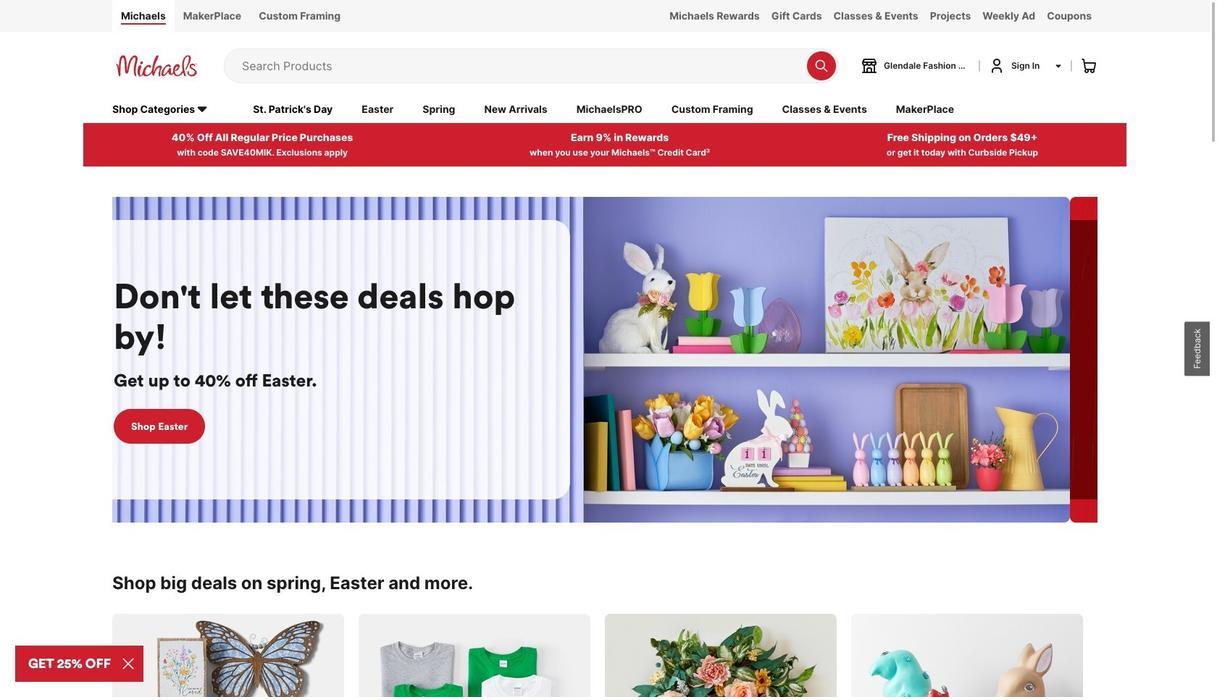 Task type: describe. For each thing, give the bounding box(es) containing it.
butterfly and floral décor accents on open shelves image
[[112, 614, 344, 698]]

Search Input field
[[242, 49, 800, 83]]

green wreath with pink and yellow flowers image
[[605, 614, 837, 698]]

40% off all regular price purchases image
[[1021, 197, 1217, 523]]

search button image
[[815, 59, 829, 73]]

yellow, white and pink easter décor on purple shelving image
[[35, 197, 1021, 523]]

grey, white and green folded t-shirts image
[[359, 614, 591, 698]]



Task type: vqa. For each thing, say whether or not it's contained in the screenshot.
Crafts
no



Task type: locate. For each thing, give the bounding box(es) containing it.
gnome and rabbit ceramic paintable crafts image
[[851, 614, 1083, 698]]



